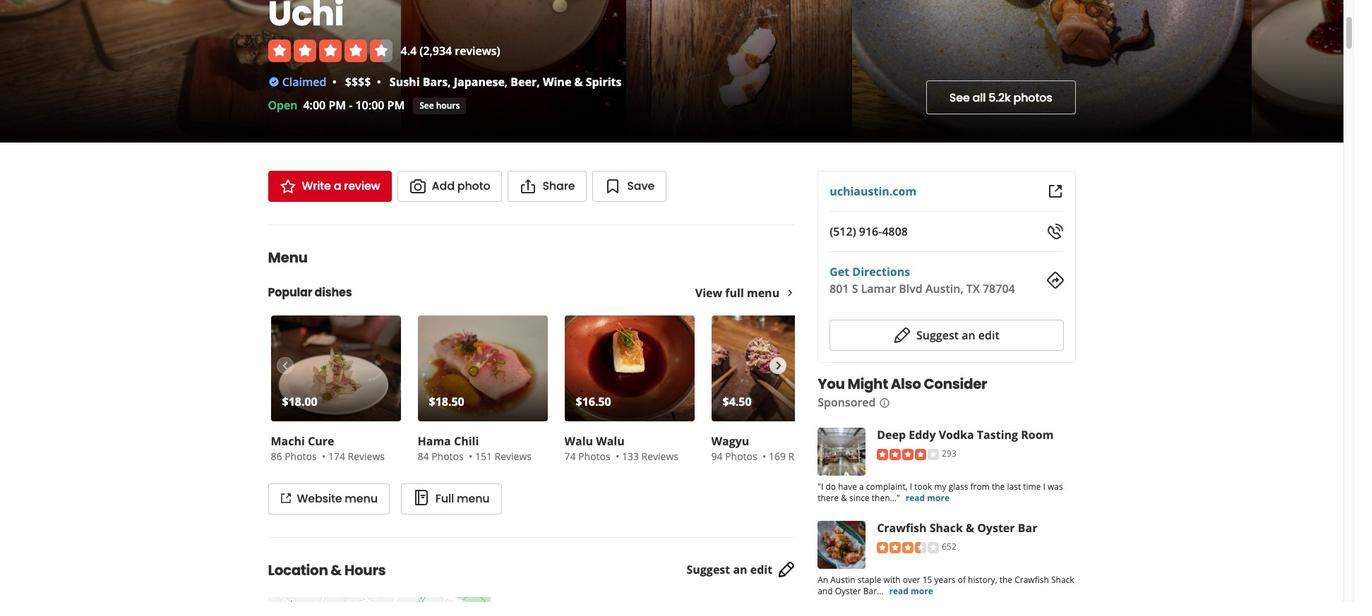 Task type: locate. For each thing, give the bounding box(es) containing it.
1 horizontal spatial crawfish
[[1015, 574, 1050, 586]]

wine
[[543, 74, 572, 90]]

an austin staple with over 15 years of history, the crawfish shack and oyster bar…
[[818, 574, 1075, 598]]

more for eddy
[[928, 492, 950, 504]]

photos down hama
[[432, 450, 464, 463]]

crawfish up 3.5 star rating image
[[877, 521, 927, 536]]

suggest inside button
[[917, 328, 959, 343]]

1 vertical spatial an
[[733, 562, 748, 578]]

1 horizontal spatial i
[[1044, 481, 1046, 493]]

a right have
[[860, 481, 864, 493]]

menu for full menu
[[457, 491, 490, 507]]

photo of uchi - austin, tx, us. desert image
[[1252, 0, 1355, 143]]

the inside "i do have a complaint, i took my glass from the last time i was there & since then…"
[[992, 481, 1005, 493]]

open
[[268, 97, 298, 113]]

1 vertical spatial more
[[911, 586, 934, 598]]

24 share v2 image
[[520, 178, 537, 195]]

0 horizontal spatial ,
[[448, 74, 451, 90]]

suggest an edit down austin,
[[917, 328, 1000, 343]]

i left was
[[1044, 481, 1046, 493]]

years
[[935, 574, 956, 586]]

1 horizontal spatial menu
[[457, 491, 490, 507]]

133 reviews
[[622, 450, 679, 463]]

, up hours
[[448, 74, 451, 90]]

an down tx
[[962, 328, 976, 343]]

the
[[992, 481, 1005, 493], [1000, 574, 1013, 586]]

you
[[818, 374, 845, 394]]

reviews right 151
[[495, 450, 532, 463]]

0 vertical spatial an
[[962, 328, 976, 343]]

suggest
[[917, 328, 959, 343], [687, 562, 731, 578]]

4.4
[[401, 43, 417, 59]]

photos right 74
[[579, 450, 611, 463]]

16 info v2 image
[[879, 398, 890, 409]]

1 vertical spatial the
[[1000, 574, 1013, 586]]

see
[[950, 89, 970, 106], [420, 99, 434, 111]]

1 horizontal spatial shack
[[1052, 574, 1075, 586]]

0 horizontal spatial edit
[[751, 562, 773, 578]]

0 horizontal spatial suggest an edit
[[687, 562, 773, 578]]

5.2k
[[989, 89, 1011, 106]]

4808
[[882, 224, 908, 239]]

beer,
[[511, 74, 540, 90]]

1 horizontal spatial pm
[[387, 97, 405, 113]]

0 vertical spatial read more link
[[906, 492, 950, 504]]

1 vertical spatial crawfish
[[1015, 574, 1050, 586]]

website
[[297, 491, 342, 507]]

read more
[[906, 492, 950, 504], [890, 586, 934, 598]]

3 reviews from the left
[[642, 450, 679, 463]]

sushi bars , japanese , beer, wine & spirits
[[390, 74, 622, 90]]

was
[[1048, 481, 1064, 493]]

1 vertical spatial read more
[[890, 586, 934, 598]]

pm down 'sushi'
[[387, 97, 405, 113]]

0 vertical spatial more
[[928, 492, 950, 504]]

0 horizontal spatial pm
[[329, 97, 346, 113]]

read more link
[[906, 492, 950, 504], [890, 586, 934, 598]]

1 horizontal spatial edit
[[979, 328, 1000, 343]]

0 horizontal spatial an
[[733, 562, 748, 578]]

review
[[344, 178, 380, 194]]

1 vertical spatial shack
[[1052, 574, 1075, 586]]

deep eddy vodka tasting room image
[[818, 428, 866, 476]]

popular
[[268, 285, 312, 301]]

menu right "full"
[[457, 491, 490, 507]]

read more link right then…"
[[906, 492, 950, 504]]

oyster left bar on the bottom right of the page
[[978, 521, 1015, 536]]

4 photos from the left
[[726, 450, 758, 463]]

reviews right 174
[[348, 450, 385, 463]]

view
[[696, 285, 723, 301]]

walu walu 74 photos
[[565, 434, 625, 463]]

10:00
[[356, 97, 385, 113]]

86
[[271, 450, 282, 463]]

1 vertical spatial a
[[860, 481, 864, 493]]

0 horizontal spatial see
[[420, 99, 434, 111]]

0 horizontal spatial i
[[910, 481, 913, 493]]

2 reviews from the left
[[495, 450, 532, 463]]

of
[[958, 574, 966, 586]]

there
[[818, 492, 839, 504]]

0 vertical spatial the
[[992, 481, 1005, 493]]

a inside "i do have a complaint, i took my glass from the last time i was there & since then…"
[[860, 481, 864, 493]]

more
[[928, 492, 950, 504], [911, 586, 934, 598]]

169 reviews
[[769, 450, 826, 463]]

wagyu 94 photos
[[712, 434, 758, 463]]

1 vertical spatial suggest
[[687, 562, 731, 578]]

see left hours
[[420, 99, 434, 111]]

also
[[891, 374, 922, 394]]

hama chili image
[[418, 316, 548, 422]]

1 horizontal spatial suggest an edit
[[917, 328, 1000, 343]]

read right bar…
[[890, 586, 909, 598]]

the right history,
[[1000, 574, 1013, 586]]

169
[[769, 450, 786, 463]]

1 reviews from the left
[[348, 450, 385, 463]]

suggest an edit button
[[830, 320, 1064, 351]]

0 vertical spatial read
[[906, 492, 925, 504]]

read more for eddy
[[906, 492, 950, 504]]

0 horizontal spatial crawfish
[[877, 521, 927, 536]]

menu right website
[[345, 491, 378, 507]]

reviews)
[[455, 43, 501, 59]]

open 4:00 pm - 10:00 pm
[[268, 97, 405, 113]]

1 i from the left
[[910, 481, 913, 493]]

edit down the 78704
[[979, 328, 1000, 343]]

$18.50
[[429, 394, 465, 410]]

photos inside walu walu 74 photos
[[579, 450, 611, 463]]

801
[[830, 281, 849, 297]]

add photo link
[[397, 171, 502, 202]]

1 horizontal spatial ,
[[505, 74, 508, 90]]

might
[[848, 374, 888, 394]]

photos down wagyu
[[726, 450, 758, 463]]

the left the last
[[992, 481, 1005, 493]]

suggest an edit
[[917, 328, 1000, 343], [687, 562, 773, 578]]

1 photos from the left
[[285, 450, 317, 463]]

pm left -
[[329, 97, 346, 113]]

deep
[[877, 427, 906, 443]]

& left since
[[841, 492, 848, 504]]

crawfish shack & oyster bar image
[[818, 521, 866, 569]]

photo of uchi - austin, tx, us. grilled octopus image
[[401, 0, 627, 143]]

menu left 14 chevron right outline image
[[747, 285, 780, 301]]

deep eddy vodka tasting room
[[877, 427, 1054, 443]]

menu element
[[245, 225, 844, 515]]

cure
[[308, 434, 334, 449]]

1 horizontal spatial walu
[[596, 434, 625, 449]]

$$$$
[[345, 74, 371, 90]]

0 vertical spatial read more
[[906, 492, 950, 504]]

uchiaustin.com link
[[830, 184, 917, 199]]

reviews right "133"
[[642, 450, 679, 463]]

24 save outline v2 image
[[605, 178, 622, 195]]

read more link left years
[[890, 586, 934, 598]]

0 horizontal spatial a
[[334, 178, 341, 194]]

menu
[[747, 285, 780, 301], [345, 491, 378, 507], [457, 491, 490, 507]]

78704
[[983, 281, 1015, 297]]

with
[[884, 574, 901, 586]]

crawfish
[[877, 521, 927, 536], [1015, 574, 1050, 586]]

view full menu link
[[696, 285, 795, 301]]

share button
[[508, 171, 587, 202]]

0 vertical spatial suggest an edit
[[917, 328, 1000, 343]]

3.5 star rating image
[[877, 542, 940, 554]]

have
[[839, 481, 857, 493]]

save button
[[593, 171, 667, 202]]

read more right then…"
[[906, 492, 950, 504]]

reviews right "169"
[[789, 450, 826, 463]]

0 horizontal spatial shack
[[930, 521, 963, 536]]

get directions 801 s lamar blvd austin, tx 78704
[[830, 264, 1015, 297]]

shack inside "an austin staple with over 15 years of history, the crawfish shack and oyster bar…"
[[1052, 574, 1075, 586]]

walu up 74
[[565, 434, 593, 449]]

edit
[[979, 328, 1000, 343], [751, 562, 773, 578]]

photo of uchi - austin, tx, us. tasting menu entree 5 image
[[627, 0, 852, 143]]

photos for walu
[[579, 450, 611, 463]]

suggest an edit link
[[687, 562, 795, 579]]

4 reviews from the left
[[789, 450, 826, 463]]

24 pencil v2 image
[[778, 562, 795, 579]]

edit left 24 pencil v2 image
[[751, 562, 773, 578]]

0 vertical spatial a
[[334, 178, 341, 194]]

read
[[906, 492, 925, 504], [890, 586, 909, 598]]

photos inside hama chili 84 photos
[[432, 450, 464, 463]]

walu walu image
[[565, 316, 695, 422]]

1 , from the left
[[448, 74, 451, 90]]

1 vertical spatial edit
[[751, 562, 773, 578]]

& left hours
[[331, 561, 342, 581]]

0 horizontal spatial suggest
[[687, 562, 731, 578]]

(2,934 reviews) link
[[420, 43, 501, 59]]

1 horizontal spatial oyster
[[978, 521, 1015, 536]]

24 phone v2 image
[[1047, 223, 1064, 240]]

15
[[923, 574, 933, 586]]

& down from
[[966, 521, 975, 536]]

1 horizontal spatial an
[[962, 328, 976, 343]]

hours
[[345, 561, 386, 581]]

read more left years
[[890, 586, 934, 598]]

read left my
[[906, 492, 925, 504]]

0 vertical spatial oyster
[[978, 521, 1015, 536]]

0 horizontal spatial walu
[[565, 434, 593, 449]]

machi cure image
[[271, 316, 401, 422]]

uchiaustin.com
[[830, 184, 917, 199]]

history,
[[968, 574, 998, 586]]

1 vertical spatial read more link
[[890, 586, 934, 598]]

see left "all" at the right
[[950, 89, 970, 106]]

0 horizontal spatial oyster
[[835, 586, 861, 598]]

16 claim filled v2 image
[[268, 76, 279, 88]]

suggest an edit left 24 pencil v2 image
[[687, 562, 773, 578]]

a
[[334, 178, 341, 194], [860, 481, 864, 493]]

reviews for hama chili
[[495, 450, 532, 463]]

0 vertical spatial shack
[[930, 521, 963, 536]]

1 vertical spatial oyster
[[835, 586, 861, 598]]

1 horizontal spatial see
[[950, 89, 970, 106]]

read more for shack
[[890, 586, 934, 598]]

wagyu image
[[712, 316, 842, 422]]

(512) 916-4808
[[830, 224, 908, 239]]

read more link for eddy
[[906, 492, 950, 504]]

photos down machi
[[285, 450, 317, 463]]

photos inside 'machi cure 86 photos'
[[285, 450, 317, 463]]

0 vertical spatial suggest
[[917, 328, 959, 343]]

24 directions v2 image
[[1047, 272, 1064, 289]]

all
[[973, 89, 986, 106]]

previous image
[[277, 357, 292, 374]]

1 vertical spatial suggest an edit
[[687, 562, 773, 578]]

24 camera v2 image
[[409, 178, 426, 195]]

crawfish right history,
[[1015, 574, 1050, 586]]

an left 24 pencil v2 image
[[733, 562, 748, 578]]

more up crawfish shack & oyster bar link
[[928, 492, 950, 504]]

1 horizontal spatial suggest
[[917, 328, 959, 343]]

i left took
[[910, 481, 913, 493]]

0 vertical spatial edit
[[979, 328, 1000, 343]]

a right write on the left top
[[334, 178, 341, 194]]

walu up "133"
[[596, 434, 625, 449]]

more left years
[[911, 586, 934, 598]]

2 photos from the left
[[432, 450, 464, 463]]

photos
[[1014, 89, 1053, 106]]

1 vertical spatial read
[[890, 586, 909, 598]]

see hours
[[420, 99, 460, 111]]

& right wine
[[575, 74, 583, 90]]

read for crawfish
[[890, 586, 909, 598]]

edit inside button
[[979, 328, 1000, 343]]

1 horizontal spatial a
[[860, 481, 864, 493]]

you might also consider
[[818, 374, 988, 394]]

1 walu from the left
[[565, 434, 593, 449]]

more for shack
[[911, 586, 934, 598]]

0 horizontal spatial menu
[[345, 491, 378, 507]]

, left beer,
[[505, 74, 508, 90]]

crawfish inside "an austin staple with over 15 years of history, the crawfish shack and oyster bar…"
[[1015, 574, 1050, 586]]

reviews for walu walu
[[642, 450, 679, 463]]

from
[[971, 481, 990, 493]]

3 photos from the left
[[579, 450, 611, 463]]

menu
[[268, 248, 308, 268]]

oyster right and
[[835, 586, 861, 598]]

full menu link
[[401, 484, 502, 515]]

do
[[826, 481, 836, 493]]

&
[[575, 74, 583, 90], [841, 492, 848, 504], [966, 521, 975, 536], [331, 561, 342, 581]]



Task type: describe. For each thing, give the bounding box(es) containing it.
photos for machi
[[285, 450, 317, 463]]

suggest an edit inside button
[[917, 328, 1000, 343]]

see for see all 5.2k photos
[[950, 89, 970, 106]]

write
[[302, 178, 331, 194]]

photos inside wagyu 94 photos
[[726, 450, 758, 463]]

save
[[627, 178, 655, 194]]

2 , from the left
[[505, 74, 508, 90]]

652
[[942, 541, 957, 553]]

eddy
[[909, 427, 936, 443]]

s
[[852, 281, 859, 297]]

chili
[[454, 434, 479, 449]]

photo of uchi - austin, tx, us. salmon belly image
[[852, 0, 1252, 143]]

reviews for machi cure
[[348, 450, 385, 463]]

sushi bars link
[[390, 74, 448, 90]]

"i
[[818, 481, 824, 493]]

over
[[903, 574, 921, 586]]

hama chili 84 photos
[[418, 434, 479, 463]]

and
[[818, 586, 833, 598]]

website menu link
[[268, 484, 390, 515]]

tasting
[[977, 427, 1019, 443]]

(512)
[[830, 224, 857, 239]]

2 horizontal spatial menu
[[747, 285, 780, 301]]

24 external link v2 image
[[1047, 183, 1064, 200]]

an inside button
[[962, 328, 976, 343]]

24 pencil v2 image
[[894, 327, 911, 344]]

suggest an edit inside 'link'
[[687, 562, 773, 578]]

beer, wine & spirits link
[[511, 74, 622, 90]]

2 pm from the left
[[387, 97, 405, 113]]

write a review
[[302, 178, 380, 194]]

sponsored
[[818, 395, 876, 410]]

suggest inside 'link'
[[687, 562, 731, 578]]

crawfish shack & oyster bar link
[[877, 521, 1038, 536]]

14 chevron right outline image
[[786, 288, 795, 298]]

74
[[565, 450, 576, 463]]

94
[[712, 450, 723, 463]]

an inside 'link'
[[733, 562, 748, 578]]

dishes
[[315, 285, 352, 301]]

full
[[726, 285, 744, 301]]

see for see hours
[[420, 99, 434, 111]]

0 vertical spatial crawfish
[[877, 521, 927, 536]]

2 walu from the left
[[596, 434, 625, 449]]

& inside "i do have a complaint, i took my glass from the last time i was there & since then…"
[[841, 492, 848, 504]]

84
[[418, 450, 429, 463]]

1 pm from the left
[[329, 97, 346, 113]]

popular dishes
[[268, 285, 352, 301]]

last
[[1008, 481, 1021, 493]]

hours
[[436, 99, 460, 111]]

full
[[436, 491, 454, 507]]

austin,
[[926, 281, 964, 297]]

wagyu
[[712, 434, 750, 449]]

next image
[[771, 357, 786, 374]]

bar
[[1018, 521, 1038, 536]]

complaint,
[[867, 481, 908, 493]]

edit inside 'link'
[[751, 562, 773, 578]]

add photo
[[432, 178, 490, 194]]

then…"
[[872, 492, 900, 504]]

$16.50
[[576, 394, 611, 410]]

916-
[[859, 224, 882, 239]]

an
[[818, 574, 829, 586]]

my
[[935, 481, 947, 493]]

$18.00
[[282, 394, 318, 410]]

see hours link
[[413, 97, 466, 114]]

add
[[432, 178, 455, 194]]

see all 5.2k photos link
[[927, 81, 1076, 114]]

photos for hama
[[432, 450, 464, 463]]

oyster inside "an austin staple with over 15 years of history, the crawfish shack and oyster bar…"
[[835, 586, 861, 598]]

sushi
[[390, 74, 420, 90]]

location & hours element
[[245, 538, 818, 603]]

133
[[622, 450, 639, 463]]

share
[[543, 178, 575, 194]]

4:00
[[303, 97, 326, 113]]

glass
[[949, 481, 969, 493]]

photo
[[458, 178, 490, 194]]

menu for website menu
[[345, 491, 378, 507]]

2 i from the left
[[1044, 481, 1046, 493]]

-
[[349, 97, 353, 113]]

4.4 (2,934 reviews)
[[401, 43, 501, 59]]

bars
[[423, 74, 448, 90]]

location & hours
[[268, 561, 386, 581]]

24 menu v2 image
[[413, 490, 430, 507]]

read more link for shack
[[890, 586, 934, 598]]

lamar
[[861, 281, 896, 297]]

the inside "an austin staple with over 15 years of history, the crawfish shack and oyster bar…"
[[1000, 574, 1013, 586]]

room
[[1022, 427, 1054, 443]]

photo of uchi - austin, tx, us. asked for soy, sent it back! everything is perfection, no intervention required. image
[[0, 0, 401, 143]]

deep eddy vodka tasting room link
[[877, 427, 1054, 443]]

time
[[1024, 481, 1041, 493]]

reviews for wagyu
[[789, 450, 826, 463]]

151
[[475, 450, 492, 463]]

get directions link
[[830, 264, 911, 280]]

4 star rating image
[[877, 449, 940, 460]]

tx
[[967, 281, 980, 297]]

machi
[[271, 434, 305, 449]]

hama
[[418, 434, 451, 449]]

174
[[328, 450, 345, 463]]

location
[[268, 561, 328, 581]]

4.4 star rating image
[[268, 40, 392, 62]]

$4.50
[[723, 394, 752, 410]]

read for deep
[[906, 492, 925, 504]]

24 star v2 image
[[279, 178, 296, 195]]

16 external link v2 image
[[280, 493, 291, 504]]

151 reviews
[[475, 450, 532, 463]]

since
[[850, 492, 870, 504]]

map image
[[268, 598, 491, 603]]

view full menu
[[696, 285, 780, 301]]

crawfish shack & oyster bar
[[877, 521, 1038, 536]]



Task type: vqa. For each thing, say whether or not it's contained in the screenshot.
Photo Of Uchi - Austin, Tx, Us. Salmon Belly
yes



